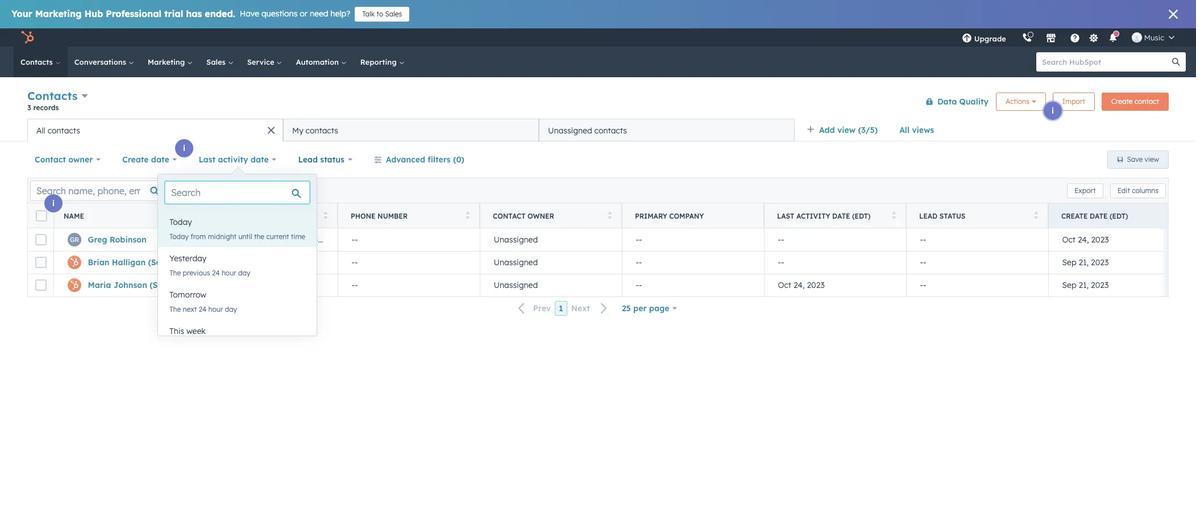 Task type: vqa. For each thing, say whether or not it's contained in the screenshot.
Contacts popup button
yes



Task type: describe. For each thing, give the bounding box(es) containing it.
brian halligan (sample contact)
[[88, 258, 218, 268]]

advanced
[[386, 155, 425, 165]]

24 for yesterday
[[212, 269, 220, 278]]

0 vertical spatial contacts
[[20, 57, 55, 67]]

Search search field
[[165, 181, 310, 204]]

sales link
[[200, 47, 240, 77]]

primary
[[635, 212, 668, 220]]

create contact button
[[1102, 92, 1169, 111]]

notifications button
[[1104, 28, 1123, 47]]

1 horizontal spatial 24,
[[1078, 235, 1090, 245]]

automation link
[[289, 47, 354, 77]]

views
[[912, 125, 935, 135]]

(3/5)
[[859, 125, 878, 135]]

i for the leftmost i button
[[52, 199, 55, 209]]

settings image
[[1089, 33, 1100, 44]]

upgrade image
[[962, 34, 973, 44]]

next
[[183, 305, 197, 314]]

next
[[571, 304, 590, 314]]

bh@hubspot.com
[[210, 258, 279, 268]]

records
[[33, 104, 59, 112]]

my contacts
[[292, 125, 338, 136]]

sep 21, 2023 for --
[[1063, 258, 1109, 268]]

press to sort. element for email
[[323, 211, 328, 221]]

contacts for all contacts
[[48, 125, 80, 136]]

data
[[938, 96, 957, 107]]

number
[[378, 212, 408, 220]]

2 horizontal spatial i button
[[1044, 102, 1063, 120]]

contact) for maria johnson (sample contact)
[[185, 281, 219, 291]]

add view (3/5) button
[[800, 119, 893, 142]]

actions button
[[997, 92, 1046, 111]]

sep for oct 24, 2023
[[1063, 281, 1077, 291]]

reporting
[[360, 57, 399, 67]]

halligan
[[112, 258, 146, 268]]

press to sort. element for last activity date (edt)
[[892, 211, 896, 221]]

lead for lead status
[[920, 212, 938, 220]]

2023 for greg robinson
[[1092, 235, 1110, 245]]

create date
[[122, 155, 169, 165]]

talk to sales button
[[355, 7, 410, 22]]

time
[[291, 233, 306, 241]]

status
[[320, 155, 345, 165]]

to
[[377, 10, 383, 18]]

automation
[[296, 57, 341, 67]]

tomorrow the next 24 hour day
[[170, 290, 237, 314]]

advanced filters (0)
[[386, 155, 465, 165]]

robinsongreg175@gmail.com link
[[210, 235, 326, 245]]

contact owner inside popup button
[[35, 155, 93, 165]]

25 per page
[[622, 304, 670, 314]]

hubspot link
[[14, 31, 43, 44]]

1 today from the top
[[170, 217, 192, 228]]

your
[[11, 8, 32, 19]]

day for tomorrow
[[225, 305, 237, 314]]

Search name, phone, email addresses, or company search field
[[30, 181, 168, 201]]

1 horizontal spatial i button
[[175, 139, 193, 158]]

ended.
[[205, 8, 235, 19]]

talk to sales
[[362, 10, 402, 18]]

email
[[209, 212, 231, 220]]

date inside last activity date popup button
[[251, 155, 269, 165]]

robinsongreg175@gmail.com
[[210, 235, 326, 245]]

all contacts button
[[27, 119, 283, 142]]

unassigned inside 'unassigned contacts' button
[[548, 125, 593, 136]]

0 horizontal spatial i button
[[44, 195, 63, 213]]

company
[[670, 212, 704, 220]]

service
[[247, 57, 277, 67]]

or
[[300, 9, 308, 19]]

marketing link
[[141, 47, 200, 77]]

phone
[[351, 212, 376, 220]]

lead status button
[[291, 148, 360, 171]]

press to sort. element for lead status
[[1034, 211, 1039, 221]]

0 vertical spatial oct
[[1063, 235, 1076, 245]]

until
[[239, 233, 252, 241]]

view for add
[[838, 125, 856, 135]]

Search HubSpot search field
[[1037, 52, 1176, 72]]

unassigned contacts
[[548, 125, 627, 136]]

name
[[64, 212, 84, 220]]

i for the right i button
[[1052, 106, 1055, 116]]

create for create date (edt)
[[1062, 212, 1088, 220]]

sep 21, 2023 for oct 24, 2023
[[1063, 281, 1109, 291]]

help?
[[331, 9, 351, 19]]

contact) for brian halligan (sample contact)
[[183, 258, 218, 268]]

all for all views
[[900, 125, 910, 135]]

help image
[[1070, 34, 1081, 44]]

activity
[[797, 212, 831, 220]]

columns
[[1133, 186, 1159, 195]]

midnight
[[208, 233, 237, 241]]

sales inside "link"
[[207, 57, 228, 67]]

have
[[240, 9, 259, 19]]

create contact
[[1112, 97, 1160, 106]]

search button
[[1167, 52, 1187, 72]]

contact owner button
[[27, 148, 108, 171]]

21, for --
[[1079, 258, 1089, 268]]

edit
[[1118, 186, 1131, 195]]

sep for --
[[1063, 258, 1077, 268]]

the for tomorrow
[[170, 305, 181, 314]]

marketplaces button
[[1040, 28, 1064, 47]]

menu containing music
[[954, 28, 1183, 47]]

save view
[[1128, 155, 1160, 164]]

hour for yesterday
[[222, 269, 236, 278]]

search image
[[1173, 58, 1181, 66]]

all views
[[900, 125, 935, 135]]

press to sort. element for contact owner
[[608, 211, 612, 221]]

week
[[187, 327, 206, 337]]

create date (edt)
[[1062, 212, 1129, 220]]

export button
[[1068, 183, 1104, 198]]

3
[[27, 104, 31, 112]]

press to sort. image for email
[[323, 211, 328, 219]]

1 button
[[555, 301, 568, 316]]

filters
[[428, 155, 451, 165]]

import button
[[1053, 92, 1095, 111]]

robinson
[[110, 235, 147, 245]]

service link
[[240, 47, 289, 77]]

contacts button
[[27, 88, 88, 104]]

primary company
[[635, 212, 704, 220]]

next button
[[568, 302, 615, 317]]

professional
[[106, 8, 162, 19]]

all contacts
[[36, 125, 80, 136]]

pagination navigation
[[512, 301, 615, 317]]

(0)
[[453, 155, 465, 165]]

brian
[[88, 258, 109, 268]]

1 date from the left
[[833, 212, 851, 220]]

maria
[[88, 281, 111, 291]]

unassigned contacts button
[[539, 119, 795, 142]]

3 records
[[27, 104, 59, 112]]

0 horizontal spatial marketing
[[35, 8, 82, 19]]

3 unassigned button from the top
[[480, 274, 622, 297]]

1 vertical spatial contact
[[493, 212, 526, 220]]

notifications image
[[1109, 34, 1119, 44]]

maria johnson (sample contact) link
[[88, 281, 219, 291]]

lead status
[[920, 212, 966, 220]]

2023 for maria johnson (sample contact)
[[1092, 281, 1109, 291]]

owner inside popup button
[[68, 155, 93, 165]]



Task type: locate. For each thing, give the bounding box(es) containing it.
unassigned for maria johnson (sample contact)
[[494, 281, 538, 291]]

1 horizontal spatial view
[[1145, 155, 1160, 164]]

today left the from
[[170, 233, 189, 241]]

marketing down trial
[[148, 57, 187, 67]]

0 horizontal spatial contacts
[[48, 125, 80, 136]]

hour right next
[[209, 305, 223, 314]]

per
[[634, 304, 647, 314]]

1 horizontal spatial contact owner
[[493, 212, 555, 220]]

questions
[[262, 9, 298, 19]]

1 vertical spatial owner
[[528, 212, 555, 220]]

1 vertical spatial hour
[[209, 305, 223, 314]]

hubspot image
[[20, 31, 34, 44]]

0 horizontal spatial i
[[52, 199, 55, 209]]

contacts down records
[[48, 125, 80, 136]]

the
[[254, 233, 265, 241]]

lead inside lead status 'popup button'
[[298, 155, 318, 165]]

contacts banner
[[27, 87, 1169, 119]]

menu
[[954, 28, 1183, 47]]

contact owner right press to sort. icon
[[493, 212, 555, 220]]

1 date from the left
[[151, 155, 169, 165]]

contact) up previous
[[183, 258, 218, 268]]

contacts up records
[[27, 89, 78, 103]]

actions
[[1006, 97, 1030, 106]]

0 vertical spatial oct 24, 2023
[[1063, 235, 1110, 245]]

lead status
[[298, 155, 345, 165]]

bh@hubspot.com button
[[196, 251, 338, 274]]

0 vertical spatial marketing
[[35, 8, 82, 19]]

quality
[[960, 96, 989, 107]]

0 horizontal spatial sales
[[207, 57, 228, 67]]

list box containing today
[[158, 211, 317, 357]]

contacts
[[20, 57, 55, 67], [27, 89, 78, 103]]

1 horizontal spatial oct 24, 2023
[[1063, 235, 1110, 245]]

talk
[[362, 10, 375, 18]]

1 horizontal spatial create
[[1062, 212, 1088, 220]]

1 vertical spatial the
[[170, 305, 181, 314]]

add
[[820, 125, 835, 135]]

2 sep from the top
[[1063, 281, 1077, 291]]

contacts inside button
[[48, 125, 80, 136]]

0 vertical spatial sep 21, 2023
[[1063, 258, 1109, 268]]

contacts right the my
[[306, 125, 338, 136]]

2 vertical spatial create
[[1062, 212, 1088, 220]]

unassigned button for robinsongreg175@gmail.com
[[480, 229, 622, 251]]

0 horizontal spatial 24
[[199, 305, 207, 314]]

contacts inside button
[[595, 125, 627, 136]]

i
[[1052, 106, 1055, 116], [183, 143, 185, 154], [52, 199, 55, 209]]

2 horizontal spatial contacts
[[595, 125, 627, 136]]

0 vertical spatial contact
[[35, 155, 66, 165]]

press to sort. element
[[181, 211, 185, 221], [323, 211, 328, 221], [466, 211, 470, 221], [608, 211, 612, 221], [892, 211, 896, 221], [1034, 211, 1039, 221]]

1 vertical spatial today
[[170, 233, 189, 241]]

bh@hubspot.com link
[[210, 258, 279, 268]]

1 vertical spatial 24
[[199, 305, 207, 314]]

0 horizontal spatial date
[[151, 155, 169, 165]]

1 vertical spatial oct
[[778, 281, 792, 291]]

contacts link
[[14, 47, 68, 77]]

1 vertical spatial oct 24, 2023
[[778, 281, 825, 291]]

0 horizontal spatial day
[[225, 305, 237, 314]]

0 vertical spatial (sample
[[148, 258, 181, 268]]

greg robinson image
[[1132, 32, 1143, 43]]

robinsongreg175@gmail.com button
[[196, 229, 338, 251]]

0 vertical spatial 21,
[[1079, 258, 1089, 268]]

2 contacts from the left
[[306, 125, 338, 136]]

6 press to sort. element from the left
[[1034, 211, 1039, 221]]

2 today from the top
[[170, 233, 189, 241]]

1 vertical spatial i button
[[175, 139, 193, 158]]

0 horizontal spatial all
[[36, 125, 45, 136]]

press to sort. image for contact owner
[[608, 211, 612, 219]]

upgrade
[[975, 34, 1007, 43]]

1 unassigned button from the top
[[480, 229, 622, 251]]

i button
[[1044, 102, 1063, 120], [175, 139, 193, 158], [44, 195, 63, 213]]

create left contact
[[1112, 97, 1133, 106]]

press to sort. image for last activity date (edt)
[[892, 211, 896, 219]]

1 horizontal spatial contact
[[493, 212, 526, 220]]

export
[[1075, 186, 1097, 195]]

date inside create date popup button
[[151, 155, 169, 165]]

1 press to sort. image from the left
[[181, 211, 185, 219]]

i right the actions popup button
[[1052, 106, 1055, 116]]

day inside the tomorrow the next 24 hour day
[[225, 305, 237, 314]]

1 horizontal spatial all
[[900, 125, 910, 135]]

2 (edt) from the left
[[1110, 212, 1129, 220]]

lead left status on the top of the page
[[920, 212, 938, 220]]

this
[[170, 327, 184, 337]]

1 vertical spatial sales
[[207, 57, 228, 67]]

add view (3/5)
[[820, 125, 878, 135]]

all inside button
[[36, 125, 45, 136]]

1 vertical spatial (sample
[[150, 281, 183, 291]]

4 press to sort. image from the left
[[892, 211, 896, 219]]

0 horizontal spatial 24,
[[794, 281, 805, 291]]

0 vertical spatial 24,
[[1078, 235, 1090, 245]]

(sample for johnson
[[150, 281, 183, 291]]

21, for oct 24, 2023
[[1079, 281, 1089, 291]]

view inside button
[[1145, 155, 1160, 164]]

page
[[649, 304, 670, 314]]

1 the from the top
[[170, 269, 181, 278]]

all left views
[[900, 125, 910, 135]]

contacts down contacts banner
[[595, 125, 627, 136]]

create date button
[[115, 148, 185, 171]]

24 inside yesterday the previous 24 hour day
[[212, 269, 220, 278]]

1 horizontal spatial owner
[[528, 212, 555, 220]]

24,
[[1078, 235, 1090, 245], [794, 281, 805, 291]]

unassigned for brian halligan (sample contact)
[[494, 258, 538, 268]]

i down contact owner popup button at the top left of page
[[52, 199, 55, 209]]

1 sep 21, 2023 from the top
[[1063, 258, 1109, 268]]

current
[[266, 233, 289, 241]]

0 vertical spatial owner
[[68, 155, 93, 165]]

need
[[310, 9, 328, 19]]

create down the all contacts button at the top of the page
[[122, 155, 149, 165]]

(edt) right activity
[[853, 212, 871, 220]]

0 horizontal spatial create
[[122, 155, 149, 165]]

day inside yesterday the previous 24 hour day
[[238, 269, 250, 278]]

1 horizontal spatial (edt)
[[1110, 212, 1129, 220]]

data quality
[[938, 96, 989, 107]]

date
[[833, 212, 851, 220], [1090, 212, 1108, 220]]

1 vertical spatial contact owner
[[493, 212, 555, 220]]

2023
[[1092, 235, 1110, 245], [1092, 258, 1109, 268], [807, 281, 825, 291], [1092, 281, 1109, 291]]

create for create date
[[122, 155, 149, 165]]

contacts for unassigned contacts
[[595, 125, 627, 136]]

0 horizontal spatial contact
[[35, 155, 66, 165]]

last for last activity date (edt)
[[778, 212, 795, 220]]

1 horizontal spatial 24
[[212, 269, 220, 278]]

1 press to sort. element from the left
[[181, 211, 185, 221]]

greg robinson link
[[88, 235, 147, 245]]

johnson
[[114, 281, 147, 291]]

help button
[[1066, 28, 1085, 47]]

0 vertical spatial i button
[[1044, 102, 1063, 120]]

oct
[[1063, 235, 1076, 245], [778, 281, 792, 291]]

1 contacts from the left
[[48, 125, 80, 136]]

2 press to sort. element from the left
[[323, 211, 328, 221]]

day up this week 'button'
[[225, 305, 237, 314]]

0 horizontal spatial owner
[[68, 155, 93, 165]]

save view button
[[1108, 151, 1169, 169]]

sep
[[1063, 258, 1077, 268], [1063, 281, 1077, 291]]

last inside popup button
[[199, 155, 216, 165]]

sales left "service"
[[207, 57, 228, 67]]

press to sort. image for lead status
[[1034, 211, 1039, 219]]

music
[[1145, 33, 1165, 42]]

conversations link
[[68, 47, 141, 77]]

day for yesterday
[[238, 269, 250, 278]]

--
[[352, 235, 358, 245], [636, 235, 643, 245], [778, 235, 785, 245], [921, 235, 927, 245], [352, 258, 358, 268], [636, 258, 643, 268], [778, 258, 785, 268], [921, 258, 927, 268], [352, 281, 358, 291], [636, 281, 643, 291], [921, 281, 927, 291]]

hour for tomorrow
[[209, 305, 223, 314]]

date right activity
[[833, 212, 851, 220]]

primary company column header
[[622, 204, 765, 229]]

0 vertical spatial sales
[[385, 10, 402, 18]]

view for save
[[1145, 155, 1160, 164]]

0 horizontal spatial lead
[[298, 155, 318, 165]]

0 horizontal spatial last
[[199, 155, 216, 165]]

the left next
[[170, 305, 181, 314]]

import
[[1063, 97, 1086, 106]]

prev
[[533, 304, 551, 314]]

create
[[1112, 97, 1133, 106], [122, 155, 149, 165], [1062, 212, 1088, 220]]

1 vertical spatial i
[[183, 143, 185, 154]]

contact down all contacts
[[35, 155, 66, 165]]

1 horizontal spatial contacts
[[306, 125, 338, 136]]

contact
[[35, 155, 66, 165], [493, 212, 526, 220]]

create inside popup button
[[122, 155, 149, 165]]

create for create contact
[[1112, 97, 1133, 106]]

1 horizontal spatial oct
[[1063, 235, 1076, 245]]

create inside button
[[1112, 97, 1133, 106]]

1 all from the left
[[900, 125, 910, 135]]

marketplaces image
[[1047, 34, 1057, 44]]

date right activity
[[251, 155, 269, 165]]

contact) down previous
[[185, 281, 219, 291]]

2 press to sort. image from the left
[[323, 211, 328, 219]]

the inside yesterday the previous 24 hour day
[[170, 269, 181, 278]]

sales
[[385, 10, 402, 18], [207, 57, 228, 67]]

0 vertical spatial contact owner
[[35, 155, 93, 165]]

1 vertical spatial sep 21, 2023
[[1063, 281, 1109, 291]]

2 the from the top
[[170, 305, 181, 314]]

(edt) down edit
[[1110, 212, 1129, 220]]

1 vertical spatial lead
[[920, 212, 938, 220]]

1 vertical spatial 21,
[[1079, 281, 1089, 291]]

1 horizontal spatial sales
[[385, 10, 402, 18]]

previous
[[183, 269, 210, 278]]

unassigned
[[548, 125, 593, 136], [494, 235, 538, 245], [494, 258, 538, 268], [494, 281, 538, 291]]

1 horizontal spatial i
[[183, 143, 185, 154]]

view
[[838, 125, 856, 135], [1145, 155, 1160, 164]]

i for i button to the middle
[[183, 143, 185, 154]]

greg robinson
[[88, 235, 147, 245]]

1 horizontal spatial date
[[1090, 212, 1108, 220]]

2 all from the left
[[36, 125, 45, 136]]

contact owner down all contacts
[[35, 155, 93, 165]]

25
[[622, 304, 631, 314]]

1 horizontal spatial marketing
[[148, 57, 187, 67]]

24 for tomorrow
[[199, 305, 207, 314]]

0 vertical spatial day
[[238, 269, 250, 278]]

i button right create date
[[175, 139, 193, 158]]

hour
[[222, 269, 236, 278], [209, 305, 223, 314]]

0 horizontal spatial oct 24, 2023
[[778, 281, 825, 291]]

1 horizontal spatial last
[[778, 212, 795, 220]]

0 vertical spatial hour
[[222, 269, 236, 278]]

this week button
[[158, 320, 317, 343]]

brian halligan (sample contact) link
[[88, 258, 218, 268]]

contacts inside "button"
[[306, 125, 338, 136]]

marketing left hub
[[35, 8, 82, 19]]

all for all contacts
[[36, 125, 45, 136]]

contacts inside popup button
[[27, 89, 78, 103]]

this week
[[170, 327, 206, 337]]

1 vertical spatial create
[[122, 155, 149, 165]]

my
[[292, 125, 304, 136]]

1 vertical spatial day
[[225, 305, 237, 314]]

contacts down hubspot link
[[20, 57, 55, 67]]

contact owner
[[35, 155, 93, 165], [493, 212, 555, 220]]

1 (edt) from the left
[[853, 212, 871, 220]]

1 vertical spatial contact)
[[185, 281, 219, 291]]

last
[[199, 155, 216, 165], [778, 212, 795, 220]]

hour inside yesterday the previous 24 hour day
[[222, 269, 236, 278]]

1 horizontal spatial day
[[238, 269, 250, 278]]

5 press to sort. image from the left
[[1034, 211, 1039, 219]]

create down export button
[[1062, 212, 1088, 220]]

1 vertical spatial contacts
[[27, 89, 78, 103]]

0 horizontal spatial date
[[833, 212, 851, 220]]

sales inside button
[[385, 10, 402, 18]]

edit columns
[[1118, 186, 1159, 195]]

0 horizontal spatial view
[[838, 125, 856, 135]]

2 sep 21, 2023 from the top
[[1063, 281, 1109, 291]]

all down 3 records
[[36, 125, 45, 136]]

2 horizontal spatial i
[[1052, 106, 1055, 116]]

2 horizontal spatial create
[[1112, 97, 1133, 106]]

contact inside popup button
[[35, 155, 66, 165]]

0 vertical spatial i
[[1052, 106, 1055, 116]]

0 horizontal spatial (edt)
[[853, 212, 871, 220]]

0 vertical spatial create
[[1112, 97, 1133, 106]]

1 horizontal spatial date
[[251, 155, 269, 165]]

i button left name
[[44, 195, 63, 213]]

0 horizontal spatial oct
[[778, 281, 792, 291]]

(sample for halligan
[[148, 258, 181, 268]]

0 vertical spatial today
[[170, 217, 192, 228]]

unassigned button for bh@hubspot.com
[[480, 251, 622, 274]]

day down bh@hubspot.com link
[[238, 269, 250, 278]]

0 vertical spatial contact)
[[183, 258, 218, 268]]

list box
[[158, 211, 317, 357]]

3 press to sort. image from the left
[[608, 211, 612, 219]]

the
[[170, 269, 181, 278], [170, 305, 181, 314]]

lead for lead status
[[298, 155, 318, 165]]

1 vertical spatial last
[[778, 212, 795, 220]]

contacts for my contacts
[[306, 125, 338, 136]]

1 horizontal spatial lead
[[920, 212, 938, 220]]

3 press to sort. element from the left
[[466, 211, 470, 221]]

0 vertical spatial sep
[[1063, 258, 1077, 268]]

24 inside the tomorrow the next 24 hour day
[[199, 305, 207, 314]]

close image
[[1169, 10, 1179, 19]]

4 press to sort. element from the left
[[608, 211, 612, 221]]

view inside popup button
[[838, 125, 856, 135]]

0 horizontal spatial contact owner
[[35, 155, 93, 165]]

(sample
[[148, 258, 181, 268], [150, 281, 183, 291]]

date down export button
[[1090, 212, 1108, 220]]

advanced filters (0) button
[[367, 148, 472, 171]]

24 right previous
[[212, 269, 220, 278]]

i button left import
[[1044, 102, 1063, 120]]

calling icon image
[[1023, 33, 1033, 43]]

2023 for brian halligan (sample contact)
[[1092, 258, 1109, 268]]

1 sep from the top
[[1063, 258, 1077, 268]]

press to sort. image
[[181, 211, 185, 219], [323, 211, 328, 219], [608, 211, 612, 219], [892, 211, 896, 219], [1034, 211, 1039, 219]]

save
[[1128, 155, 1143, 164]]

0 vertical spatial 24
[[212, 269, 220, 278]]

0 vertical spatial lead
[[298, 155, 318, 165]]

(sample down brian halligan (sample contact)
[[150, 281, 183, 291]]

the for yesterday
[[170, 269, 181, 278]]

phone number
[[351, 212, 408, 220]]

the down yesterday
[[170, 269, 181, 278]]

all views link
[[893, 119, 942, 142]]

1 vertical spatial view
[[1145, 155, 1160, 164]]

press to sort. image
[[466, 211, 470, 219]]

view right save
[[1145, 155, 1160, 164]]

date down the all contacts button at the top of the page
[[151, 155, 169, 165]]

view right add
[[838, 125, 856, 135]]

today up the from
[[170, 217, 192, 228]]

0 vertical spatial view
[[838, 125, 856, 135]]

(sample up maria johnson (sample contact)
[[148, 258, 181, 268]]

the inside the tomorrow the next 24 hour day
[[170, 305, 181, 314]]

2 unassigned button from the top
[[480, 251, 622, 274]]

hour inside the tomorrow the next 24 hour day
[[209, 305, 223, 314]]

last for last activity date
[[199, 155, 216, 165]]

1 vertical spatial sep
[[1063, 281, 1077, 291]]

last activity date (edt)
[[778, 212, 871, 220]]

sales right the to
[[385, 10, 402, 18]]

hour down bh@hubspot.com link
[[222, 269, 236, 278]]

24 right next
[[199, 305, 207, 314]]

2 date from the left
[[251, 155, 269, 165]]

contact)
[[183, 258, 218, 268], [185, 281, 219, 291]]

2 vertical spatial i button
[[44, 195, 63, 213]]

3 contacts from the left
[[595, 125, 627, 136]]

0 vertical spatial the
[[170, 269, 181, 278]]

menu item
[[1015, 28, 1017, 47]]

unassigned for greg robinson
[[494, 235, 538, 245]]

1 21, from the top
[[1079, 258, 1089, 268]]

1 vertical spatial 24,
[[794, 281, 805, 291]]

2 vertical spatial i
[[52, 199, 55, 209]]

(edt)
[[853, 212, 871, 220], [1110, 212, 1129, 220]]

lead left status
[[298, 155, 318, 165]]

0 vertical spatial last
[[199, 155, 216, 165]]

calling icon button
[[1018, 30, 1037, 45]]

-- button
[[338, 229, 480, 251], [907, 229, 1049, 251], [338, 251, 480, 274], [907, 251, 1049, 274], [338, 274, 480, 297], [907, 274, 1049, 297]]

yesterday
[[170, 254, 207, 264]]

5 press to sort. element from the left
[[892, 211, 896, 221]]

2 21, from the top
[[1079, 281, 1089, 291]]

day
[[238, 269, 250, 278], [225, 305, 237, 314]]

contact right press to sort. icon
[[493, 212, 526, 220]]

1 vertical spatial marketing
[[148, 57, 187, 67]]

2 date from the left
[[1090, 212, 1108, 220]]

press to sort. element for phone number
[[466, 211, 470, 221]]

i down the all contacts button at the top of the page
[[183, 143, 185, 154]]

yesterday button
[[158, 247, 317, 270]]

yesterday the previous 24 hour day
[[170, 254, 250, 278]]



